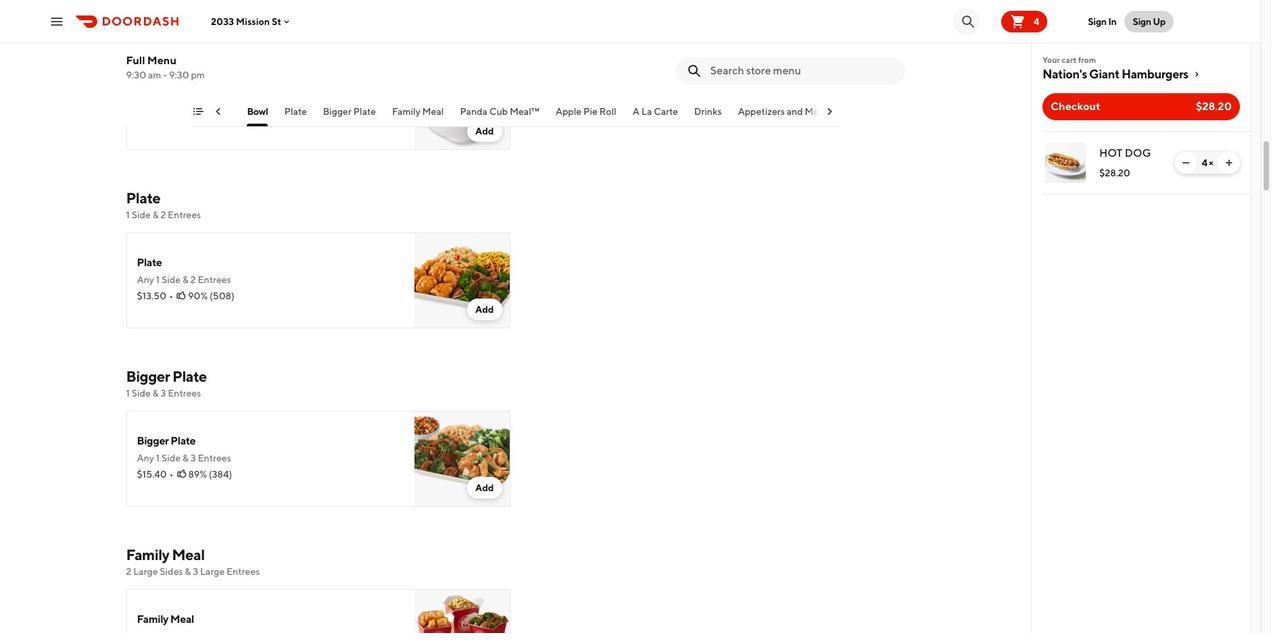 Task type: locate. For each thing, give the bounding box(es) containing it.
2 add from the top
[[475, 304, 494, 315]]

1 horizontal spatial 9:30
[[169, 70, 189, 80]]

3 add from the top
[[475, 483, 494, 494]]

0 horizontal spatial sign
[[1088, 16, 1107, 27]]

sign
[[1088, 16, 1107, 27], [1133, 16, 1151, 27]]

family meal left panda
[[392, 106, 444, 117]]

0 horizontal spatial family meal
[[137, 613, 194, 626]]

bigger inside button
[[323, 106, 352, 117]]

cub
[[489, 106, 508, 117]]

bowl image
[[414, 54, 510, 150]]

1 add from the top
[[475, 126, 494, 137]]

sign in link
[[1080, 8, 1125, 35]]

Item Search search field
[[710, 64, 894, 78]]

meal left panda
[[422, 106, 444, 117]]

bowl up full
[[126, 11, 159, 28]]

meal
[[422, 106, 444, 117], [172, 546, 205, 564], [170, 613, 194, 626]]

1 vertical spatial 2
[[190, 275, 196, 285]]

1 vertical spatial add
[[475, 304, 494, 315]]

plate inside plate any 1 side & 2 entrees
[[137, 256, 162, 269]]

9:30 right -
[[169, 70, 189, 80]]

1 inside bigger plate any 1 side & 3 entrees
[[156, 453, 160, 464]]

$13.50
[[137, 291, 166, 302]]

2 vertical spatial 2
[[126, 567, 131, 577]]

&
[[153, 31, 159, 42], [183, 96, 189, 107], [153, 210, 159, 220], [183, 275, 189, 285], [153, 388, 159, 399], [183, 453, 189, 464], [185, 567, 191, 577]]

carte
[[654, 106, 678, 117]]

st
[[272, 16, 281, 27]]

sign up
[[1133, 16, 1166, 27]]

1 horizontal spatial entree
[[196, 96, 225, 107]]

4 inside button
[[1034, 16, 1040, 27]]

any for plate
[[137, 275, 154, 285]]

3 any from the top
[[137, 453, 154, 464]]

& inside bowl 1 side & 1 entree
[[153, 31, 159, 42]]

any inside bigger plate any 1 side & 3 entrees
[[137, 453, 154, 464]]

& up bigger plate any 1 side & 3 entrees
[[153, 388, 159, 399]]

dog
[[1125, 147, 1151, 160]]

1 any from the top
[[137, 96, 154, 107]]

bowl inside bowl any 1 side & 1 entree 87% (98)
[[137, 78, 161, 91]]

bigger
[[323, 106, 352, 117], [126, 368, 170, 385], [137, 435, 169, 448]]

popular items button
[[171, 105, 231, 126]]

sign left up
[[1133, 16, 1151, 27]]

1 vertical spatial any
[[137, 275, 154, 285]]

bowl inside bowl 1 side & 1 entree
[[126, 11, 159, 28]]

1 vertical spatial entree
[[196, 96, 225, 107]]

bowl 1 side & 1 entree
[[126, 11, 195, 42]]

0 vertical spatial any
[[137, 96, 154, 107]]

-
[[163, 70, 167, 80]]

1 horizontal spatial large
[[200, 567, 225, 577]]

scroll menu navigation left image
[[213, 106, 223, 117]]

0 vertical spatial add button
[[467, 120, 502, 142]]

2 vertical spatial 3
[[193, 567, 198, 577]]

0 vertical spatial add
[[475, 126, 494, 137]]

0 vertical spatial 2
[[161, 210, 166, 220]]

entrees
[[168, 210, 201, 220], [198, 275, 231, 285], [168, 388, 201, 399], [198, 453, 231, 464], [227, 567, 260, 577]]

1 vertical spatial bowl
[[137, 78, 161, 91]]

any for bowl
[[137, 96, 154, 107]]

• for plate
[[170, 469, 173, 480]]

meal inside family meal button
[[422, 106, 444, 117]]

& left show menu categories "icon"
[[183, 96, 189, 107]]

3 up 89%
[[190, 453, 196, 464]]

plate inside bigger plate 1 side & 3 entrees
[[172, 368, 207, 385]]

bigger inside bigger plate any 1 side & 3 entrees
[[137, 435, 169, 448]]

2 • from the top
[[170, 469, 173, 480]]

meal™
[[510, 106, 539, 117]]

checkout
[[1051, 100, 1101, 113]]

$13.50 •
[[137, 291, 173, 302]]

sign inside sign up link
[[1133, 16, 1151, 27]]

0 vertical spatial bowl
[[126, 11, 159, 28]]

family right bigger plate
[[392, 106, 420, 117]]

apple pie roll
[[556, 106, 617, 117]]

0 horizontal spatial entree
[[166, 31, 195, 42]]

1 inside plate any 1 side & 2 entrees
[[156, 275, 160, 285]]

1 horizontal spatial sign
[[1133, 16, 1151, 27]]

9:30
[[126, 70, 146, 80], [169, 70, 189, 80]]

sign for sign in
[[1088, 16, 1107, 27]]

1
[[126, 31, 130, 42], [161, 31, 164, 42], [156, 96, 160, 107], [190, 96, 194, 107], [126, 210, 130, 220], [156, 275, 160, 285], [126, 388, 130, 399], [156, 453, 160, 464]]

your cart from
[[1043, 55, 1096, 65]]

3 add button from the top
[[467, 477, 502, 499]]

drinks
[[694, 106, 722, 117]]

$28.20 down hot
[[1100, 168, 1130, 179]]

mission
[[236, 16, 270, 27]]

$28.20 up ×
[[1196, 100, 1232, 113]]

2 inside plate any 1 side & 2 entrees
[[190, 275, 196, 285]]

& inside family meal 2 large sides & 3 large entrees
[[185, 567, 191, 577]]

1 vertical spatial $28.20
[[1100, 168, 1130, 179]]

family meal
[[392, 106, 444, 117], [137, 613, 194, 626]]

menu
[[147, 54, 176, 67]]

any
[[137, 96, 154, 107], [137, 275, 154, 285], [137, 453, 154, 464]]

• right $15.40 at bottom
[[170, 469, 173, 480]]

apple pie roll button
[[556, 105, 617, 126]]

89%
[[188, 469, 207, 480]]

bigger inside bigger plate 1 side & 3 entrees
[[126, 368, 170, 385]]

add button for bigger plate
[[467, 477, 502, 499]]

2 vertical spatial bowl
[[247, 106, 268, 117]]

0 vertical spatial 3
[[161, 388, 166, 399]]

1 vertical spatial bigger
[[126, 368, 170, 385]]

0 vertical spatial meal
[[422, 106, 444, 117]]

$28.20
[[1196, 100, 1232, 113], [1100, 168, 1130, 179]]

0 horizontal spatial $28.20
[[1100, 168, 1130, 179]]

3 inside family meal 2 large sides & 3 large entrees
[[193, 567, 198, 577]]

0 vertical spatial bigger
[[323, 106, 352, 117]]

2 vertical spatial add
[[475, 483, 494, 494]]

$15.40 •
[[137, 469, 173, 480]]

any inside plate any 1 side & 2 entrees
[[137, 275, 154, 285]]

any up $15.40 at bottom
[[137, 453, 154, 464]]

2 vertical spatial add button
[[467, 477, 502, 499]]

large
[[133, 567, 158, 577], [200, 567, 225, 577]]

1 horizontal spatial $28.20
[[1196, 100, 1232, 113]]

bigger plate image
[[414, 411, 510, 507]]

1 vertical spatial meal
[[172, 546, 205, 564]]

popular items
[[171, 106, 231, 117]]

family meal down "sides"
[[137, 613, 194, 626]]

bigger plate 1 side & 3 entrees
[[126, 368, 207, 399]]

am
[[148, 70, 161, 80]]

4
[[1034, 16, 1040, 27], [1202, 158, 1207, 168]]

2 left "sides"
[[126, 567, 131, 577]]

1 vertical spatial •
[[170, 469, 173, 480]]

0 vertical spatial $28.20
[[1196, 100, 1232, 113]]

2 sign from the left
[[1133, 16, 1151, 27]]

2
[[161, 210, 166, 220], [190, 275, 196, 285], [126, 567, 131, 577]]

$15.40
[[137, 469, 167, 480]]

(98)
[[205, 112, 223, 123]]

1 vertical spatial family meal
[[137, 613, 194, 626]]

bowl left -
[[137, 78, 161, 91]]

1 horizontal spatial family meal
[[392, 106, 444, 117]]

sign inside sign in link
[[1088, 16, 1107, 27]]

hot dog image
[[1045, 143, 1086, 183]]

3 up bigger plate any 1 side & 3 entrees
[[161, 388, 166, 399]]

any up $13.50 on the left top of page
[[137, 275, 154, 285]]

0 vertical spatial family
[[392, 106, 420, 117]]

family down "sides"
[[137, 613, 168, 626]]

2 up plate any 1 side & 2 entrees on the left top of the page
[[161, 210, 166, 220]]

0 vertical spatial •
[[169, 291, 173, 302]]

& right "sides"
[[185, 567, 191, 577]]

add button for plate
[[467, 299, 502, 321]]

appetizers and more
[[738, 106, 828, 117]]

2 any from the top
[[137, 275, 154, 285]]

sign up link
[[1125, 10, 1174, 32]]

family meal button
[[392, 105, 444, 126]]

2 up '90%'
[[190, 275, 196, 285]]

family up "sides"
[[126, 546, 169, 564]]

1 vertical spatial 3
[[190, 453, 196, 464]]

bigger for bigger plate 1 side & 3 entrees
[[126, 368, 170, 385]]

•
[[169, 291, 173, 302], [170, 469, 173, 480]]

0 vertical spatial 4
[[1034, 16, 1040, 27]]

• right $13.50 on the left top of page
[[169, 291, 173, 302]]

$28.20 for checkout
[[1196, 100, 1232, 113]]

entree up (98)
[[196, 96, 225, 107]]

0 horizontal spatial large
[[133, 567, 158, 577]]

1 vertical spatial add button
[[467, 299, 502, 321]]

2 horizontal spatial 2
[[190, 275, 196, 285]]

3 right "sides"
[[193, 567, 198, 577]]

bowl left "plate" button
[[247, 106, 268, 117]]

1 inside bigger plate 1 side & 3 entrees
[[126, 388, 130, 399]]

3 for plate
[[190, 453, 196, 464]]

2 add button from the top
[[467, 299, 502, 321]]

popular
[[171, 106, 205, 117]]

bigger plate button
[[323, 105, 376, 126]]

remove one from cart image
[[1181, 158, 1191, 168]]

& up menu at the top left of the page
[[153, 31, 159, 42]]

& up 89%
[[183, 453, 189, 464]]

2 vertical spatial any
[[137, 453, 154, 464]]

add button
[[467, 120, 502, 142], [467, 299, 502, 321], [467, 477, 502, 499]]

×
[[1209, 158, 1213, 168]]

entrees inside family meal 2 large sides & 3 large entrees
[[227, 567, 260, 577]]

bowl any 1 side & 1 entree 87% (98)
[[137, 78, 225, 123]]

family inside button
[[392, 106, 420, 117]]

meal down "sides"
[[170, 613, 194, 626]]

family
[[392, 106, 420, 117], [126, 546, 169, 564], [137, 613, 168, 626]]

entree up menu at the top left of the page
[[166, 31, 195, 42]]

& inside bigger plate 1 side & 3 entrees
[[153, 388, 159, 399]]

entree
[[166, 31, 195, 42], [196, 96, 225, 107]]

panda cub meal™
[[460, 106, 539, 117]]

1 sign from the left
[[1088, 16, 1107, 27]]

1 • from the top
[[169, 291, 173, 302]]

more
[[805, 106, 828, 117]]

plate inside bigger plate any 1 side & 3 entrees
[[171, 435, 196, 448]]

9:30 down full
[[126, 70, 146, 80]]

2 vertical spatial bigger
[[137, 435, 169, 448]]

1 vertical spatial family
[[126, 546, 169, 564]]

89% (384)
[[188, 469, 232, 480]]

0 vertical spatial entree
[[166, 31, 195, 42]]

& up '90%'
[[183, 275, 189, 285]]

pm
[[191, 70, 205, 80]]

0 horizontal spatial 4
[[1034, 16, 1040, 27]]

add
[[475, 126, 494, 137], [475, 304, 494, 315], [475, 483, 494, 494]]

3
[[161, 388, 166, 399], [190, 453, 196, 464], [193, 567, 198, 577]]

plate button
[[284, 105, 307, 126]]

family meal 2 large sides & 3 large entrees
[[126, 546, 260, 577]]

1 vertical spatial 4
[[1202, 158, 1207, 168]]

3 inside bigger plate any 1 side & 3 entrees
[[190, 453, 196, 464]]

sign for sign up
[[1133, 16, 1151, 27]]

0 horizontal spatial 9:30
[[126, 70, 146, 80]]

bowl
[[126, 11, 159, 28], [137, 78, 161, 91], [247, 106, 268, 117]]

& up plate any 1 side & 2 entrees on the left top of the page
[[153, 210, 159, 220]]

meal up "sides"
[[172, 546, 205, 564]]

any down am on the top left
[[137, 96, 154, 107]]

plate
[[284, 106, 307, 117], [353, 106, 376, 117], [126, 189, 160, 207], [137, 256, 162, 269], [172, 368, 207, 385], [171, 435, 196, 448]]

large right "sides"
[[200, 567, 225, 577]]

large left "sides"
[[133, 567, 158, 577]]

sign left in
[[1088, 16, 1107, 27]]

hamburgers
[[1122, 67, 1189, 81]]

0 horizontal spatial 2
[[126, 567, 131, 577]]

any inside bowl any 1 side & 1 entree 87% (98)
[[137, 96, 154, 107]]

1 horizontal spatial 4
[[1202, 158, 1207, 168]]

apple
[[556, 106, 582, 117]]

side
[[132, 31, 151, 42], [162, 96, 181, 107], [132, 210, 151, 220], [162, 275, 181, 285], [132, 388, 151, 399], [162, 453, 181, 464]]

1 horizontal spatial 2
[[161, 210, 166, 220]]



Task type: vqa. For each thing, say whether or not it's contained in the screenshot.
pm
yes



Task type: describe. For each thing, give the bounding box(es) containing it.
(508)
[[210, 291, 234, 302]]

add for bigger plate
[[475, 483, 494, 494]]

1 large from the left
[[133, 567, 158, 577]]

full menu 9:30 am - 9:30 pm
[[126, 54, 205, 80]]

from
[[1078, 55, 1096, 65]]

3 for meal
[[193, 567, 198, 577]]

cart
[[1062, 55, 1077, 65]]

entree inside bowl any 1 side & 1 entree 87% (98)
[[196, 96, 225, 107]]

& inside plate 1 side & 2 entrees
[[153, 210, 159, 220]]

side inside bowl 1 side & 1 entree
[[132, 31, 151, 42]]

open menu image
[[49, 13, 65, 29]]

entrees inside plate 1 side & 2 entrees
[[168, 210, 201, 220]]

4 for 4
[[1034, 16, 1040, 27]]

a
[[633, 106, 640, 117]]

plate image
[[414, 233, 510, 329]]

side inside bowl any 1 side & 1 entree 87% (98)
[[162, 96, 181, 107]]

hot
[[1100, 147, 1123, 160]]

a la carte
[[633, 106, 678, 117]]

90%
[[188, 291, 208, 302]]

add for plate
[[475, 304, 494, 315]]

2 inside family meal 2 large sides & 3 large entrees
[[126, 567, 131, 577]]

family inside family meal 2 large sides & 3 large entrees
[[126, 546, 169, 564]]

• for 1
[[169, 291, 173, 302]]

side inside plate any 1 side & 2 entrees
[[162, 275, 181, 285]]

90% (508)
[[188, 291, 234, 302]]

entrees inside bigger plate any 1 side & 3 entrees
[[198, 453, 231, 464]]

side inside plate 1 side & 2 entrees
[[132, 210, 151, 220]]

4 for 4 ×
[[1202, 158, 1207, 168]]

side inside bigger plate any 1 side & 3 entrees
[[162, 453, 181, 464]]

1 inside plate 1 side & 2 entrees
[[126, 210, 130, 220]]

your
[[1043, 55, 1060, 65]]

bigger plate
[[323, 106, 376, 117]]

in
[[1108, 16, 1117, 27]]

giant
[[1089, 67, 1120, 81]]

appetizers and more button
[[738, 105, 828, 126]]

2033 mission st button
[[211, 16, 292, 27]]

2 vertical spatial meal
[[170, 613, 194, 626]]

plate inside button
[[353, 106, 376, 117]]

hot dog
[[1100, 147, 1151, 160]]

plate inside plate 1 side & 2 entrees
[[126, 189, 160, 207]]

4 ×
[[1202, 158, 1213, 168]]

bigger plate any 1 side & 3 entrees
[[137, 435, 231, 464]]

side inside bigger plate 1 side & 3 entrees
[[132, 388, 151, 399]]

drinks button
[[694, 105, 722, 126]]

3 inside bigger plate 1 side & 3 entrees
[[161, 388, 166, 399]]

& inside plate any 1 side & 2 entrees
[[183, 275, 189, 285]]

plate 1 side & 2 entrees
[[126, 189, 201, 220]]

plate any 1 side & 2 entrees
[[137, 256, 231, 285]]

bowl for bowl any 1 side & 1 entree 87% (98)
[[137, 78, 161, 91]]

up
[[1153, 16, 1166, 27]]

and
[[787, 106, 803, 117]]

(384)
[[209, 469, 232, 480]]

roll
[[599, 106, 617, 117]]

0 vertical spatial family meal
[[392, 106, 444, 117]]

sides
[[160, 567, 183, 577]]

1 9:30 from the left
[[126, 70, 146, 80]]

$28.20 for hot dog
[[1100, 168, 1130, 179]]

meal inside family meal 2 large sides & 3 large entrees
[[172, 546, 205, 564]]

items
[[207, 106, 231, 117]]

scroll menu navigation right image
[[824, 106, 835, 117]]

show menu categories image
[[192, 106, 203, 117]]

family meal image
[[414, 590, 510, 634]]

sign in
[[1088, 16, 1117, 27]]

2033 mission st
[[211, 16, 281, 27]]

2 inside plate 1 side & 2 entrees
[[161, 210, 166, 220]]

panda
[[460, 106, 488, 117]]

entrees inside bigger plate 1 side & 3 entrees
[[168, 388, 201, 399]]

1 add button from the top
[[467, 120, 502, 142]]

4 button
[[1001, 10, 1048, 32]]

nation's giant hamburgers
[[1043, 67, 1189, 81]]

& inside bowl any 1 side & 1 entree 87% (98)
[[183, 96, 189, 107]]

bigger for bigger plate
[[323, 106, 352, 117]]

appetizers
[[738, 106, 785, 117]]

2033
[[211, 16, 234, 27]]

bigger for bigger plate any 1 side & 3 entrees
[[137, 435, 169, 448]]

a la carte button
[[633, 105, 678, 126]]

2 vertical spatial family
[[137, 613, 168, 626]]

bowl for bowl
[[247, 106, 268, 117]]

entrees inside plate any 1 side & 2 entrees
[[198, 275, 231, 285]]

la
[[642, 106, 652, 117]]

add one to cart image
[[1224, 158, 1235, 168]]

pie
[[584, 106, 598, 117]]

& inside bigger plate any 1 side & 3 entrees
[[183, 453, 189, 464]]

2 9:30 from the left
[[169, 70, 189, 80]]

panda cub meal™ button
[[460, 105, 539, 126]]

nation's
[[1043, 67, 1087, 81]]

entree inside bowl 1 side & 1 entree
[[166, 31, 195, 42]]

2 large from the left
[[200, 567, 225, 577]]

nation's giant hamburgers link
[[1043, 66, 1240, 82]]

full
[[126, 54, 145, 67]]

87%
[[185, 112, 203, 123]]

bowl for bowl 1 side & 1 entree
[[126, 11, 159, 28]]



